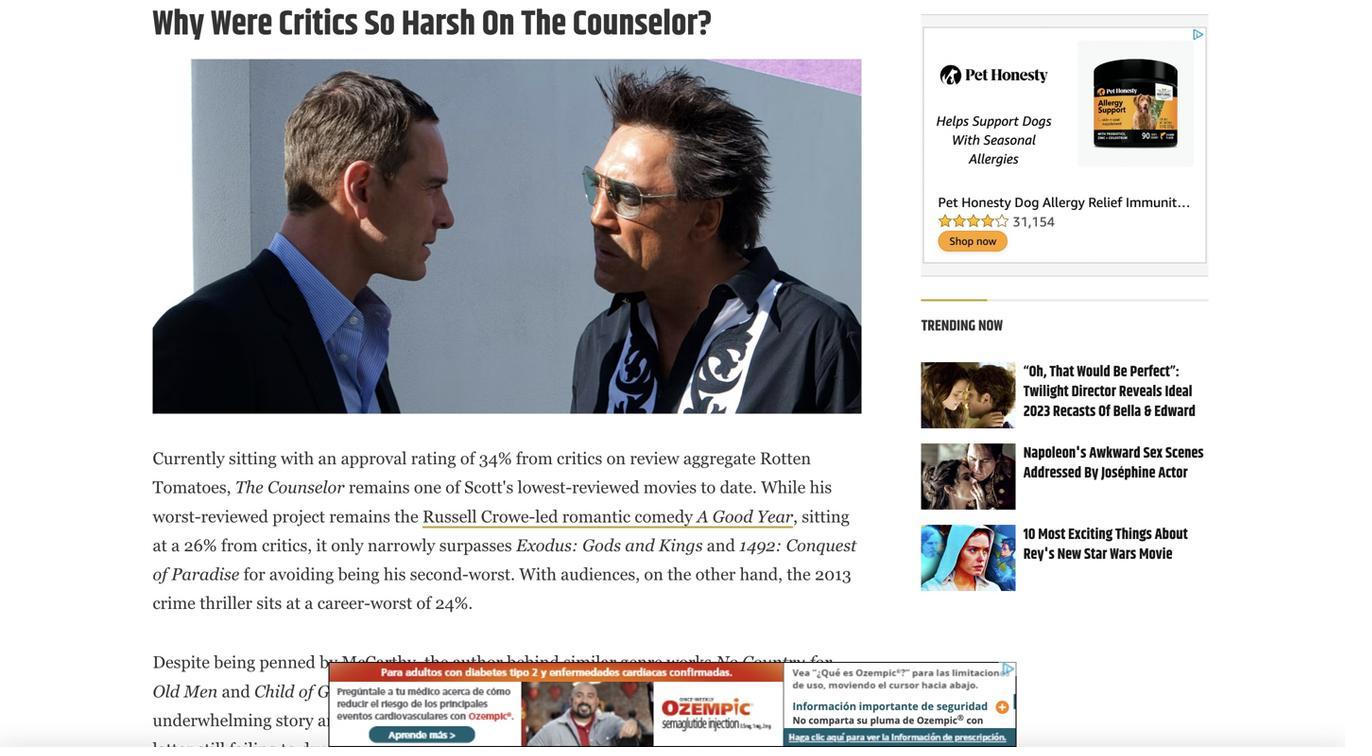 Task type: locate. For each thing, give the bounding box(es) containing it.
of inside for avoiding being his second-worst. with audiences, on the other hand, the 2013 crime thriller sits at a career-worst of 24%.
[[417, 593, 431, 613]]

be
[[1114, 361, 1128, 384]]

0 vertical spatial being
[[338, 564, 380, 584]]

1 vertical spatial being
[[214, 653, 255, 672]]

1 horizontal spatial from
[[516, 449, 553, 468]]

with up "the counselor"
[[281, 449, 314, 468]]

1 vertical spatial to
[[281, 739, 296, 747]]

1 vertical spatial a
[[305, 593, 313, 613]]

awkward
[[1090, 442, 1141, 465]]

0 vertical spatial ,
[[793, 507, 798, 526]]

1 horizontal spatial critics,
[[537, 739, 587, 747]]

1 vertical spatial ,
[[349, 682, 353, 701]]

2 vertical spatial for
[[757, 682, 779, 701]]

counselor down despite being penned by mccarthy, the author behind similar genre works
[[390, 682, 467, 701]]

0 vertical spatial on
[[607, 449, 626, 468]]

of right one
[[446, 478, 460, 497]]

the
[[395, 507, 419, 526], [668, 564, 692, 584], [787, 564, 811, 584], [425, 653, 449, 672], [825, 710, 849, 730], [591, 739, 616, 747]]

hand,
[[740, 564, 783, 584]]

sitting up "the counselor"
[[229, 449, 277, 468]]

old
[[153, 682, 180, 701]]

the up narrowly
[[395, 507, 419, 526]]

being down only
[[338, 564, 380, 584]]

was
[[471, 682, 499, 701], [670, 739, 698, 747]]

0 vertical spatial largely
[[504, 682, 554, 701]]

remains up only
[[329, 507, 390, 526]]

career-
[[317, 593, 371, 613]]

no country for old men
[[153, 653, 832, 701]]

counselor
[[268, 478, 345, 497], [390, 682, 467, 701]]

of left god
[[299, 682, 313, 701]]

largely
[[504, 682, 554, 701], [702, 739, 753, 747]]

from up lowest-
[[516, 449, 553, 468]]

and inside was largely met with negative reviews for its underwhelming story and screenplay. focusing more on dialogue than actual thrills, with the latter still failing to drum up entertainment among critics, the movie was largely dismissed
[[318, 710, 346, 730]]

0 vertical spatial to
[[701, 478, 716, 497]]

1 vertical spatial for
[[810, 653, 832, 672]]

with up dialogue
[[591, 682, 625, 701]]

reviewed up the russell crowe-led romantic comedy a good year
[[572, 478, 640, 497]]

at down the worst-
[[153, 536, 167, 555]]

critics,
[[262, 536, 312, 555], [537, 739, 587, 747]]

1 horizontal spatial with
[[591, 682, 625, 701]]

0 vertical spatial was
[[471, 682, 499, 701]]

worst-
[[153, 507, 201, 526]]

for up sits
[[244, 564, 265, 584]]

0 horizontal spatial largely
[[504, 682, 554, 701]]

kings
[[659, 536, 703, 555]]

of left 24%.
[[417, 593, 431, 613]]

of for paradise
[[153, 564, 167, 584]]

at
[[153, 536, 167, 555], [286, 593, 301, 613]]

10 most exciting things about rey's new star wars movie
[[1024, 523, 1188, 566]]

0 vertical spatial reviewed
[[572, 478, 640, 497]]

0 vertical spatial a
[[171, 536, 180, 555]]

critics, down project
[[262, 536, 312, 555]]

0 horizontal spatial on
[[555, 710, 574, 730]]

reviews
[[696, 682, 753, 701]]

1 vertical spatial sitting
[[802, 507, 850, 526]]

largely up more
[[504, 682, 554, 701]]

1 horizontal spatial being
[[338, 564, 380, 584]]

0 vertical spatial critics,
[[262, 536, 312, 555]]

0 vertical spatial from
[[516, 449, 553, 468]]

critics, inside , sitting at a 26% from critics, it only narrowly surpasses
[[262, 536, 312, 555]]

to inside remains one of scott's lowest-reviewed movies to date. while his worst-reviewed project remains the
[[701, 478, 716, 497]]

scenes
[[1166, 442, 1204, 465]]

0 horizontal spatial at
[[153, 536, 167, 555]]

mccarthy,
[[342, 653, 420, 672]]

1 horizontal spatial sitting
[[802, 507, 850, 526]]

0 vertical spatial the
[[235, 478, 263, 497]]

1 horizontal spatial his
[[810, 478, 832, 497]]

for left its
[[757, 682, 779, 701]]

lowest-
[[518, 478, 572, 497]]

and up drum
[[318, 710, 346, 730]]

0 vertical spatial his
[[810, 478, 832, 497]]

1 vertical spatial was
[[670, 739, 698, 747]]

for
[[244, 564, 265, 584], [810, 653, 832, 672], [757, 682, 779, 701]]

2 vertical spatial with
[[788, 710, 821, 730]]

a down the avoiding at the bottom left of page
[[305, 593, 313, 613]]

by
[[320, 653, 338, 672]]

0 vertical spatial with
[[281, 449, 314, 468]]

luke skywalker's force ghost and rey in star wars: the rise of skywalker. 1 image
[[922, 525, 1016, 591]]

1492: conquest of paradise
[[153, 536, 857, 584]]

1 vertical spatial with
[[591, 682, 625, 701]]

despite
[[153, 653, 210, 672]]

10
[[1024, 523, 1036, 546]]

god
[[318, 682, 349, 701]]

0 horizontal spatial sitting
[[229, 449, 277, 468]]

2 horizontal spatial for
[[810, 653, 832, 672]]

rating
[[411, 449, 456, 468]]

country
[[742, 653, 806, 672]]

exciting
[[1069, 523, 1113, 546]]

1 vertical spatial critics,
[[537, 739, 587, 747]]

sitting
[[229, 449, 277, 468], [802, 507, 850, 526]]

only
[[331, 536, 364, 555]]

1 vertical spatial at
[[286, 593, 301, 613]]

his up the worst
[[384, 564, 406, 584]]

0 vertical spatial at
[[153, 536, 167, 555]]

the right tomatoes, at the left bottom
[[235, 478, 263, 497]]

sitting inside , sitting at a 26% from critics, it only narrowly surpasses
[[802, 507, 850, 526]]

worst.
[[469, 564, 515, 584]]

0 horizontal spatial with
[[281, 449, 314, 468]]

0 horizontal spatial his
[[384, 564, 406, 584]]

on right critics
[[607, 449, 626, 468]]

by
[[1085, 462, 1099, 485]]

1 horizontal spatial at
[[286, 593, 301, 613]]

to up a
[[701, 478, 716, 497]]

2 vertical spatial on
[[555, 710, 574, 730]]

1 horizontal spatial the
[[357, 682, 386, 701]]

0 horizontal spatial from
[[221, 536, 258, 555]]

1 vertical spatial the
[[357, 682, 386, 701]]

0 vertical spatial counselor
[[268, 478, 345, 497]]

approval
[[341, 449, 407, 468]]

of for god
[[299, 682, 313, 701]]

remains down approval
[[349, 478, 410, 497]]

largely down actual
[[702, 739, 753, 747]]

a left 26%
[[171, 536, 180, 555]]

sits
[[257, 593, 282, 613]]

1 horizontal spatial was
[[670, 739, 698, 747]]

1 vertical spatial his
[[384, 564, 406, 584]]

on down met
[[555, 710, 574, 730]]

his inside remains one of scott's lowest-reviewed movies to date. while his worst-reviewed project remains the
[[810, 478, 832, 497]]

at right sits
[[286, 593, 301, 613]]

on
[[607, 449, 626, 468], [644, 564, 664, 584], [555, 710, 574, 730]]

reviewed
[[572, 478, 640, 497], [201, 507, 268, 526]]

of inside 1492: conquest of paradise
[[153, 564, 167, 584]]

0 vertical spatial remains
[[349, 478, 410, 497]]

crowe-
[[481, 507, 535, 526]]

1 horizontal spatial on
[[607, 449, 626, 468]]

0 horizontal spatial counselor
[[268, 478, 345, 497]]

, down mccarthy, on the left bottom of page
[[349, 682, 353, 701]]

1 vertical spatial on
[[644, 564, 664, 584]]

aggregate
[[684, 449, 756, 468]]

1 horizontal spatial largely
[[702, 739, 753, 747]]

sitting up conquest
[[802, 507, 850, 526]]

0 vertical spatial for
[[244, 564, 265, 584]]

other
[[696, 564, 736, 584]]

1 horizontal spatial ,
[[793, 507, 798, 526]]

advertisement region
[[923, 27, 1207, 264], [329, 662, 1017, 747]]

0 horizontal spatial to
[[281, 739, 296, 747]]

being up 'men'
[[214, 653, 255, 672]]

0 vertical spatial sitting
[[229, 449, 277, 468]]

the left 2013
[[787, 564, 811, 584]]

on down exodus: gods and kings and
[[644, 564, 664, 584]]

1 vertical spatial counselor
[[390, 682, 467, 701]]

and
[[625, 536, 655, 555], [707, 536, 736, 555], [222, 682, 250, 701], [318, 710, 346, 730]]

of left 34%
[[460, 449, 475, 468]]

2023
[[1024, 400, 1051, 423]]

2 horizontal spatial on
[[644, 564, 664, 584]]

screenplay.
[[350, 710, 435, 730]]

was largely met with negative reviews for its underwhelming story and screenplay. focusing more on dialogue than actual thrills, with the latter still failing to drum up entertainment among critics, the movie was largely dismissed 
[[153, 682, 852, 747]]

star
[[1085, 543, 1108, 566]]

was down than
[[670, 739, 698, 747]]

thrills,
[[734, 710, 784, 730]]

reviewed up 26%
[[201, 507, 268, 526]]

currently sitting with an approval rating of 34% from critics on review aggregate rotten tomatoes,
[[153, 449, 811, 497]]

from right 26%
[[221, 536, 258, 555]]

with up dismissed
[[788, 710, 821, 730]]

of for scott's
[[446, 478, 460, 497]]

things
[[1116, 523, 1152, 546]]

thriller
[[200, 593, 252, 613]]

rotten
[[760, 449, 811, 468]]

and child of god , the counselor
[[222, 682, 471, 701]]

similar
[[564, 653, 616, 672]]

0 horizontal spatial a
[[171, 536, 180, 555]]

the down dialogue
[[591, 739, 616, 747]]

russell crowe-led romantic comedy a good year
[[423, 507, 793, 526]]

,
[[793, 507, 798, 526], [349, 682, 353, 701]]

counselor up project
[[268, 478, 345, 497]]

the down mccarthy, on the left bottom of page
[[357, 682, 386, 701]]

wars
[[1110, 543, 1137, 566]]

1 horizontal spatial a
[[305, 593, 313, 613]]

26%
[[184, 536, 217, 555]]

the counselor and reiner talk in the counselor image
[[153, 59, 862, 414]]

0 horizontal spatial being
[[214, 653, 255, 672]]

1 vertical spatial advertisement region
[[329, 662, 1017, 747]]

his right the while
[[810, 478, 832, 497]]

of inside remains one of scott's lowest-reviewed movies to date. while his worst-reviewed project remains the
[[446, 478, 460, 497]]

0 horizontal spatial for
[[244, 564, 265, 584]]

for right the country
[[810, 653, 832, 672]]

behind
[[507, 653, 560, 672]]

works
[[667, 653, 712, 672]]

0 horizontal spatial reviewed
[[201, 507, 268, 526]]

the counselor
[[235, 478, 349, 497]]

critics
[[557, 449, 603, 468]]

a inside , sitting at a 26% from critics, it only narrowly surpasses
[[171, 536, 180, 555]]

1 horizontal spatial for
[[757, 682, 779, 701]]

worst
[[371, 593, 412, 613]]

the left author
[[425, 653, 449, 672]]

reveals
[[1119, 380, 1163, 403]]

to down story
[[281, 739, 296, 747]]

sitting inside currently sitting with an approval rating of 34% from critics on review aggregate rotten tomatoes,
[[229, 449, 277, 468]]

1 vertical spatial remains
[[329, 507, 390, 526]]

, down the while
[[793, 507, 798, 526]]

most
[[1039, 523, 1066, 546]]

a
[[171, 536, 180, 555], [305, 593, 313, 613]]

of up crime
[[153, 564, 167, 584]]

genre
[[621, 653, 663, 672]]

1 horizontal spatial to
[[701, 478, 716, 497]]

good
[[713, 507, 753, 526]]

critics, down more
[[537, 739, 587, 747]]

from inside currently sitting with an approval rating of 34% from critics on review aggregate rotten tomatoes,
[[516, 449, 553, 468]]

than
[[646, 710, 681, 730]]

was down author
[[471, 682, 499, 701]]

0 horizontal spatial critics,
[[262, 536, 312, 555]]

0 horizontal spatial was
[[471, 682, 499, 701]]

more
[[511, 710, 551, 730]]

second-
[[410, 564, 469, 584]]

, inside , sitting at a 26% from critics, it only narrowly surpasses
[[793, 507, 798, 526]]

now
[[979, 314, 1003, 338]]

1 vertical spatial from
[[221, 536, 258, 555]]



Task type: vqa. For each thing, say whether or not it's contained in the screenshot.
'"dad"'
no



Task type: describe. For each thing, give the bounding box(es) containing it.
1492:
[[740, 536, 782, 555]]

conquest
[[786, 536, 857, 555]]

bella
[[1114, 400, 1142, 423]]

for inside for avoiding being his second-worst. with audiences, on the other hand, the 2013 crime thriller sits at a career-worst of 24%.
[[244, 564, 265, 584]]

a
[[697, 507, 709, 526]]

negative
[[629, 682, 692, 701]]

about
[[1155, 523, 1188, 546]]

ideal
[[1165, 380, 1193, 403]]

napoleon's awkward sex scenes addressed by joséphine actor
[[1024, 442, 1204, 485]]

director
[[1072, 380, 1117, 403]]

to inside was largely met with negative reviews for its underwhelming story and screenplay. focusing more on dialogue than actual thrills, with the latter still failing to drum up entertainment among critics, the movie was largely dismissed
[[281, 739, 296, 747]]

being inside for avoiding being his second-worst. with audiences, on the other hand, the 2013 crime thriller sits at a career-worst of 24%.
[[338, 564, 380, 584]]

penned
[[260, 653, 316, 672]]

review
[[630, 449, 680, 468]]

of
[[1099, 400, 1111, 423]]

focusing
[[439, 710, 507, 730]]

underwhelming
[[153, 710, 272, 730]]

it
[[316, 536, 327, 555]]

date.
[[720, 478, 757, 497]]

0 horizontal spatial the
[[235, 478, 263, 497]]

1 vertical spatial reviewed
[[201, 507, 268, 526]]

drum
[[300, 739, 342, 747]]

"oh, that would be perfect": twilight director reveals ideal 2023 recasts of bella & edward
[[1024, 361, 1196, 423]]

year
[[757, 507, 793, 526]]

one
[[414, 478, 442, 497]]

"oh, that would be perfect": twilight director reveals ideal 2023 recasts of bella & edward link
[[1024, 361, 1196, 423]]

remains one of scott's lowest-reviewed movies to date. while his worst-reviewed project remains the
[[153, 478, 832, 526]]

on inside currently sitting with an approval rating of 34% from critics on review aggregate rotten tomatoes,
[[607, 449, 626, 468]]

"oh,
[[1024, 361, 1047, 384]]

met
[[558, 682, 587, 701]]

up
[[346, 739, 365, 747]]

0 vertical spatial advertisement region
[[923, 27, 1207, 264]]

narrowly
[[368, 536, 435, 555]]

its
[[783, 682, 801, 701]]

still
[[197, 739, 225, 747]]

on inside was largely met with negative reviews for its underwhelming story and screenplay. focusing more on dialogue than actual thrills, with the latter still failing to drum up entertainment among critics, the movie was largely dismissed
[[555, 710, 574, 730]]

his inside for avoiding being his second-worst. with audiences, on the other hand, the 2013 crime thriller sits at a career-worst of 24%.
[[384, 564, 406, 584]]

the up dismissed
[[825, 710, 849, 730]]

a inside for avoiding being his second-worst. with audiences, on the other hand, the 2013 crime thriller sits at a career-worst of 24%.
[[305, 593, 313, 613]]

on inside for avoiding being his second-worst. with audiences, on the other hand, the 2013 crime thriller sits at a career-worst of 24%.
[[644, 564, 664, 584]]

napoleon's awkward sex scenes addressed by joséphine actor link
[[1024, 442, 1204, 485]]

and down comedy
[[625, 536, 655, 555]]

sitting for currently
[[229, 449, 277, 468]]

at inside , sitting at a 26% from critics, it only narrowly surpasses
[[153, 536, 167, 555]]

1 vertical spatial largely
[[702, 739, 753, 747]]

10 most exciting things about rey's new star wars movie link
[[1024, 523, 1188, 566]]

would
[[1077, 361, 1111, 384]]

twilight
[[1024, 380, 1069, 403]]

dialogue
[[578, 710, 642, 730]]

child
[[254, 682, 295, 701]]

2 horizontal spatial with
[[788, 710, 821, 730]]

exodus:
[[516, 536, 578, 555]]

of inside currently sitting with an approval rating of 34% from critics on review aggregate rotten tomatoes,
[[460, 449, 475, 468]]

avoiding
[[269, 564, 334, 584]]

comedy
[[635, 507, 693, 526]]

critics, inside was largely met with negative reviews for its underwhelming story and screenplay. focusing more on dialogue than actual thrills, with the latter still failing to drum up entertainment among critics, the movie was largely dismissed
[[537, 739, 587, 747]]

despite being penned by mccarthy, the author behind similar genre works
[[153, 653, 716, 672]]

while
[[761, 478, 806, 497]]

actual
[[685, 710, 730, 730]]

romantic
[[562, 507, 631, 526]]

an
[[318, 449, 337, 468]]

sitting for ,
[[802, 507, 850, 526]]

men
[[184, 682, 218, 701]]

dismissed
[[757, 739, 832, 747]]

that
[[1050, 361, 1075, 384]]

napoleon's
[[1024, 442, 1087, 465]]

new
[[1058, 543, 1082, 566]]

addressed
[[1024, 462, 1082, 485]]

1 horizontal spatial reviewed
[[572, 478, 640, 497]]

34%
[[479, 449, 512, 468]]

from inside , sitting at a 26% from critics, it only narrowly surpasses
[[221, 536, 258, 555]]

for inside no country for old men
[[810, 653, 832, 672]]

at inside for avoiding being his second-worst. with audiences, on the other hand, the 2013 crime thriller sits at a career-worst of 24%.
[[286, 593, 301, 613]]

sex
[[1144, 442, 1163, 465]]

crime
[[153, 593, 196, 613]]

trending
[[922, 314, 976, 338]]

0 horizontal spatial ,
[[349, 682, 353, 701]]

recasts
[[1053, 400, 1096, 423]]

currently
[[153, 449, 225, 468]]

joséphine
[[1102, 462, 1156, 485]]

failing
[[229, 739, 277, 747]]

the down the 'kings'
[[668, 564, 692, 584]]

exodus: gods and kings and
[[516, 536, 740, 555]]

and right 'men'
[[222, 682, 250, 701]]

robert pattinson as edward cullen and kristen stewart as bella swan's first kiss in twilight 1 image
[[922, 363, 1016, 429]]

movie
[[1140, 543, 1173, 566]]

and up other
[[707, 536, 736, 555]]

no
[[716, 653, 738, 672]]

for inside was largely met with negative reviews for its underwhelming story and screenplay. focusing more on dialogue than actual thrills, with the latter still failing to drum up entertainment among critics, the movie was largely dismissed
[[757, 682, 779, 701]]

surpasses
[[439, 536, 512, 555]]

24%.
[[435, 593, 473, 613]]

trending now
[[922, 314, 1003, 338]]

with inside currently sitting with an approval rating of 34% from critics on review aggregate rotten tomatoes,
[[281, 449, 314, 468]]

with
[[519, 564, 557, 584]]

joaquin phoenix and vanessa kirby in napoleon 1 image
[[922, 444, 1016, 510]]

the inside remains one of scott's lowest-reviewed movies to date. while his worst-reviewed project remains the
[[395, 507, 419, 526]]

2013
[[815, 564, 852, 584]]

among
[[482, 739, 533, 747]]

&
[[1144, 400, 1152, 423]]

scott's
[[464, 478, 514, 497]]

for avoiding being his second-worst. with audiences, on the other hand, the 2013 crime thriller sits at a career-worst of 24%.
[[153, 564, 852, 613]]

russell
[[423, 507, 477, 526]]

story
[[276, 710, 314, 730]]

author
[[453, 653, 503, 672]]

1 horizontal spatial counselor
[[390, 682, 467, 701]]



